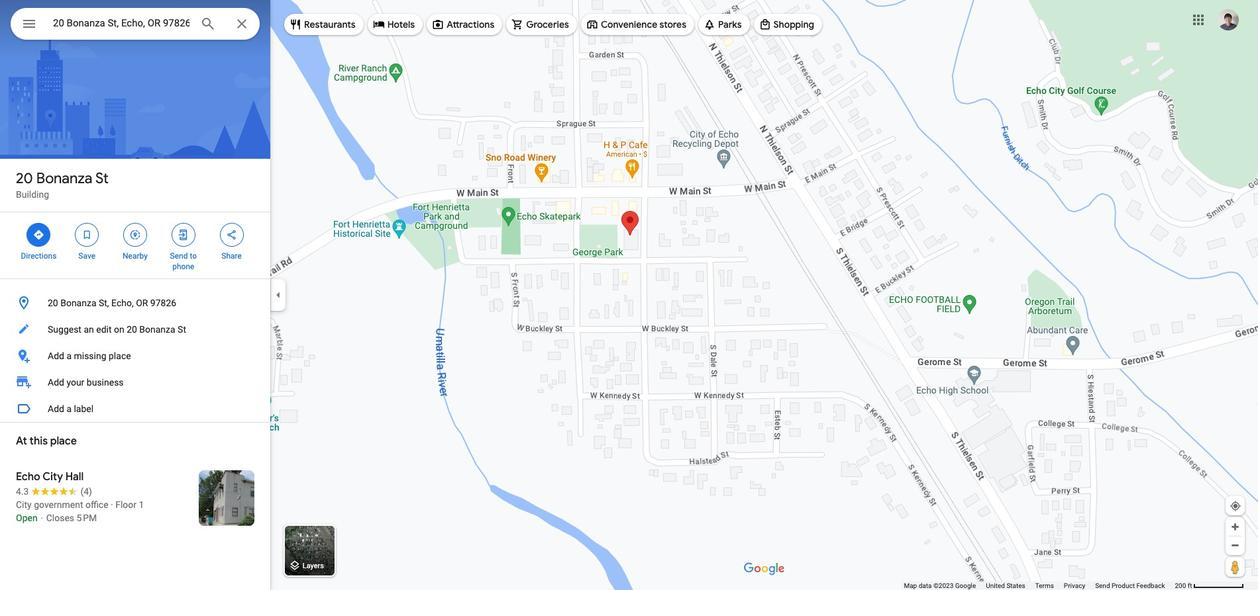 Task type: describe. For each thing, give the bounding box(es) containing it.
shopping button
[[754, 9, 822, 40]]

government
[[34, 500, 83, 511]]

add a missing place button
[[0, 343, 270, 370]]

floor
[[115, 500, 137, 511]]

business
[[87, 378, 124, 388]]

shopping
[[773, 19, 814, 30]]

st,
[[99, 298, 109, 309]]

20 Bonanza St, Echo, OR 97826 field
[[11, 8, 260, 40]]

4.3 stars 4 reviews image
[[16, 486, 92, 499]]

restaurants button
[[284, 9, 363, 40]]

parks button
[[698, 9, 750, 40]]

open
[[16, 513, 38, 524]]

4.3
[[16, 487, 29, 498]]

200 ft
[[1175, 583, 1192, 590]]

hotels
[[387, 19, 415, 30]]

your
[[66, 378, 84, 388]]

st inside 'button'
[[178, 325, 186, 335]]

a for missing
[[66, 351, 72, 362]]


[[177, 228, 189, 242]]

attractions button
[[427, 9, 502, 40]]

google maps element
[[0, 0, 1258, 591]]

(4)
[[80, 487, 92, 498]]

add your business
[[48, 378, 124, 388]]

united
[[986, 583, 1005, 590]]


[[33, 228, 45, 242]]

 search field
[[11, 8, 260, 42]]

none field inside 20 bonanza st, echo, or 97826 field
[[53, 15, 189, 31]]

on
[[114, 325, 124, 335]]

echo,
[[111, 298, 134, 309]]

20 for st
[[16, 170, 33, 188]]

send product feedback button
[[1095, 582, 1165, 591]]

closes
[[46, 513, 74, 524]]

states
[[1007, 583, 1025, 590]]

convenience
[[601, 19, 657, 30]]

echo city hall
[[16, 471, 84, 484]]

hotels button
[[367, 9, 423, 40]]

20 bonanza st, echo, or 97826
[[48, 298, 176, 309]]

united states button
[[986, 582, 1025, 591]]

bonanza for st,
[[60, 298, 96, 309]]

or
[[136, 298, 148, 309]]

add a missing place
[[48, 351, 131, 362]]

add your business link
[[0, 370, 270, 396]]

city inside city government office · floor 1 open ⋅ closes 5 pm
[[16, 500, 32, 511]]

data
[[919, 583, 932, 590]]


[[226, 228, 238, 242]]

©2023
[[933, 583, 954, 590]]

echo
[[16, 471, 40, 484]]


[[129, 228, 141, 242]]

zoom in image
[[1230, 523, 1240, 533]]

1 vertical spatial place
[[50, 435, 77, 449]]

1
[[139, 500, 144, 511]]

restaurants
[[304, 19, 356, 30]]

to
[[190, 252, 197, 261]]

united states
[[986, 583, 1025, 590]]

send to phone
[[170, 252, 197, 272]]

add for add a missing place
[[48, 351, 64, 362]]

map data ©2023 google
[[904, 583, 976, 590]]

show street view coverage image
[[1226, 558, 1245, 578]]

send for send product feedback
[[1095, 583, 1110, 590]]

suggest
[[48, 325, 81, 335]]

bonanza for st
[[36, 170, 92, 188]]

share
[[221, 252, 242, 261]]

5 pm
[[77, 513, 97, 524]]

footer inside google maps element
[[904, 582, 1175, 591]]

at this place
[[16, 435, 77, 449]]

20 bonanza st, echo, or 97826 button
[[0, 290, 270, 317]]

privacy
[[1064, 583, 1085, 590]]

terms button
[[1035, 582, 1054, 591]]



Task type: vqa. For each thing, say whether or not it's contained in the screenshot.
PER inside the "Element"
no



Task type: locate. For each thing, give the bounding box(es) containing it.
collapse side panel image
[[271, 288, 286, 303]]

bonanza inside 'button'
[[139, 325, 175, 335]]

add inside "link"
[[48, 378, 64, 388]]

place
[[109, 351, 131, 362], [50, 435, 77, 449]]

send for send to phone
[[170, 252, 188, 261]]

add for add your business
[[48, 378, 64, 388]]


[[81, 228, 93, 242]]

terms
[[1035, 583, 1054, 590]]

groceries
[[526, 19, 569, 30]]

google
[[955, 583, 976, 590]]

1 add from the top
[[48, 351, 64, 362]]

20 inside 20 bonanza st building
[[16, 170, 33, 188]]

convenience stores
[[601, 19, 686, 30]]

0 vertical spatial place
[[109, 351, 131, 362]]

show your location image
[[1230, 501, 1242, 513]]

2 vertical spatial add
[[48, 404, 64, 415]]

send product feedback
[[1095, 583, 1165, 590]]

directions
[[21, 252, 57, 261]]

phone
[[172, 262, 194, 272]]

add a label button
[[0, 396, 270, 423]]

1 horizontal spatial send
[[1095, 583, 1110, 590]]

20 inside button
[[48, 298, 58, 309]]

20
[[16, 170, 33, 188], [48, 298, 58, 309], [127, 325, 137, 335]]

office
[[85, 500, 108, 511]]

20 up building
[[16, 170, 33, 188]]

a left missing
[[66, 351, 72, 362]]

send inside send product feedback button
[[1095, 583, 1110, 590]]

20 bonanza st building
[[16, 170, 109, 200]]

0 horizontal spatial 20
[[16, 170, 33, 188]]

map
[[904, 583, 917, 590]]

add left the label
[[48, 404, 64, 415]]

send up phone on the top of the page
[[170, 252, 188, 261]]

0 vertical spatial city
[[43, 471, 63, 484]]

0 vertical spatial 20
[[16, 170, 33, 188]]

3 add from the top
[[48, 404, 64, 415]]

·
[[111, 500, 113, 511]]

add
[[48, 351, 64, 362], [48, 378, 64, 388], [48, 404, 64, 415]]

1 vertical spatial send
[[1095, 583, 1110, 590]]

actions for 20 bonanza st region
[[0, 213, 270, 279]]

20 inside 'button'
[[127, 325, 137, 335]]

send left the product
[[1095, 583, 1110, 590]]

200 ft button
[[1175, 583, 1244, 590]]

suggest an edit on 20 bonanza st button
[[0, 317, 270, 343]]

place right this
[[50, 435, 77, 449]]

20 right on
[[127, 325, 137, 335]]

footer containing map data ©2023 google
[[904, 582, 1175, 591]]

product
[[1112, 583, 1135, 590]]

a inside button
[[66, 404, 72, 415]]

this
[[30, 435, 48, 449]]

bonanza left st,
[[60, 298, 96, 309]]

a for label
[[66, 404, 72, 415]]

bonanza down 97826
[[139, 325, 175, 335]]

0 vertical spatial send
[[170, 252, 188, 261]]

add inside button
[[48, 351, 64, 362]]

building
[[16, 189, 49, 200]]

bonanza up building
[[36, 170, 92, 188]]

a left the label
[[66, 404, 72, 415]]

0 vertical spatial add
[[48, 351, 64, 362]]

20 up suggest
[[48, 298, 58, 309]]


[[21, 15, 37, 33]]

1 horizontal spatial city
[[43, 471, 63, 484]]

place down on
[[109, 351, 131, 362]]

1 horizontal spatial 20
[[48, 298, 58, 309]]

20 for st,
[[48, 298, 58, 309]]

send
[[170, 252, 188, 261], [1095, 583, 1110, 590]]

2 add from the top
[[48, 378, 64, 388]]

None field
[[53, 15, 189, 31]]

st inside 20 bonanza st building
[[95, 170, 109, 188]]

200
[[1175, 583, 1186, 590]]

feedback
[[1136, 583, 1165, 590]]

save
[[78, 252, 95, 261]]

0 horizontal spatial place
[[50, 435, 77, 449]]

send inside "send to phone"
[[170, 252, 188, 261]]

1 horizontal spatial st
[[178, 325, 186, 335]]

1 vertical spatial st
[[178, 325, 186, 335]]

a inside button
[[66, 351, 72, 362]]

city
[[43, 471, 63, 484], [16, 500, 32, 511]]

an
[[84, 325, 94, 335]]

stores
[[660, 19, 686, 30]]

place inside button
[[109, 351, 131, 362]]

ft
[[1188, 583, 1192, 590]]

at
[[16, 435, 27, 449]]

0 vertical spatial a
[[66, 351, 72, 362]]

hall
[[65, 471, 84, 484]]

20 bonanza st main content
[[0, 0, 270, 591]]

2 horizontal spatial 20
[[127, 325, 137, 335]]

layers
[[303, 563, 324, 571]]

2 vertical spatial 20
[[127, 325, 137, 335]]

add for add a label
[[48, 404, 64, 415]]

add inside button
[[48, 404, 64, 415]]

city down "4.3"
[[16, 500, 32, 511]]

footer
[[904, 582, 1175, 591]]

convenience stores button
[[581, 9, 694, 40]]

2 a from the top
[[66, 404, 72, 415]]

1 vertical spatial bonanza
[[60, 298, 96, 309]]

zoom out image
[[1230, 541, 1240, 551]]

city up 4.3 stars 4 reviews image on the bottom left
[[43, 471, 63, 484]]

1 vertical spatial a
[[66, 404, 72, 415]]

0 horizontal spatial st
[[95, 170, 109, 188]]

 button
[[11, 8, 48, 42]]

st
[[95, 170, 109, 188], [178, 325, 186, 335]]

attractions
[[447, 19, 494, 30]]

97826
[[150, 298, 176, 309]]

bonanza inside 20 bonanza st building
[[36, 170, 92, 188]]

add down suggest
[[48, 351, 64, 362]]

bonanza inside button
[[60, 298, 96, 309]]

2 vertical spatial bonanza
[[139, 325, 175, 335]]

⋅
[[40, 513, 44, 524]]

groceries button
[[506, 9, 577, 40]]

1 vertical spatial city
[[16, 500, 32, 511]]

suggest an edit on 20 bonanza st
[[48, 325, 186, 335]]

1 a from the top
[[66, 351, 72, 362]]

missing
[[74, 351, 106, 362]]

0 horizontal spatial city
[[16, 500, 32, 511]]

0 vertical spatial bonanza
[[36, 170, 92, 188]]

privacy button
[[1064, 582, 1085, 591]]

1 vertical spatial 20
[[48, 298, 58, 309]]

add left your
[[48, 378, 64, 388]]

label
[[74, 404, 94, 415]]

1 horizontal spatial place
[[109, 351, 131, 362]]

0 vertical spatial st
[[95, 170, 109, 188]]

edit
[[96, 325, 112, 335]]

1 vertical spatial add
[[48, 378, 64, 388]]

nearby
[[123, 252, 148, 261]]

parks
[[718, 19, 742, 30]]

bonanza
[[36, 170, 92, 188], [60, 298, 96, 309], [139, 325, 175, 335]]

city government office · floor 1 open ⋅ closes 5 pm
[[16, 500, 144, 524]]

google account: nolan park  
(nolan.park@adept.ai) image
[[1218, 9, 1239, 30]]

0 horizontal spatial send
[[170, 252, 188, 261]]

add a label
[[48, 404, 94, 415]]

a
[[66, 351, 72, 362], [66, 404, 72, 415]]



